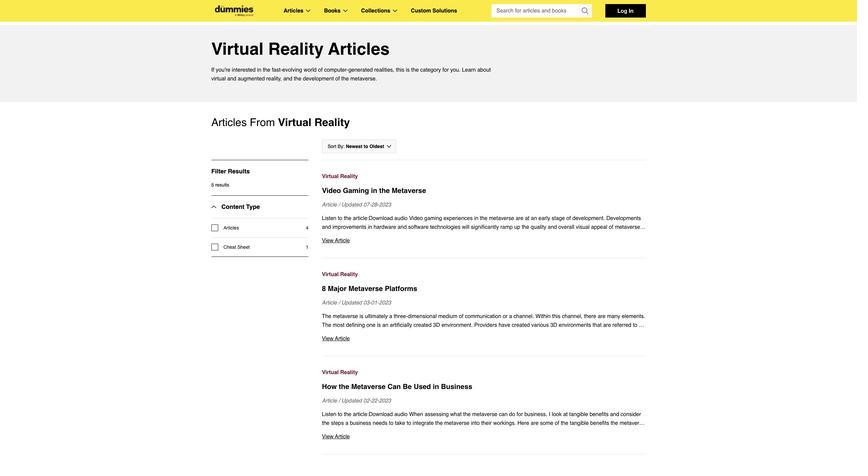 Task type: vqa. For each thing, say whether or not it's contained in the screenshot.
"are"
no



Task type: locate. For each thing, give the bounding box(es) containing it.
about
[[478, 67, 491, 73]]

2 vertical spatial /
[[339, 398, 340, 404]]

articles left from
[[211, 116, 247, 128]]

gaming
[[343, 187, 369, 195]]

1 horizontal spatial and
[[284, 76, 293, 82]]

updated down gaming
[[342, 202, 362, 208]]

view article for major
[[322, 336, 350, 342]]

virtual reality up major
[[322, 271, 358, 278]]

2 virtual reality from the top
[[322, 271, 358, 278]]

the down computer-
[[342, 76, 349, 82]]

updated
[[342, 202, 362, 208], [342, 300, 362, 306], [342, 398, 362, 404]]

1 view from the top
[[322, 238, 334, 244]]

2 view article from the top
[[322, 336, 350, 342]]

2 vertical spatial view article
[[322, 434, 350, 440]]

articles
[[284, 8, 304, 14], [262, 8, 279, 15], [321, 8, 338, 15], [328, 39, 390, 58], [211, 116, 247, 128], [224, 225, 239, 231]]

virtual reality link for 8 major metaverse platforms
[[322, 270, 646, 279]]

1 vertical spatial metaverse
[[349, 285, 383, 293]]

0 horizontal spatial and
[[227, 76, 236, 82]]

2 vertical spatial view article link
[[322, 432, 646, 441]]

view article link
[[322, 236, 646, 245], [322, 334, 646, 343], [322, 432, 646, 441]]

of down computer-
[[336, 76, 340, 82]]

content type button
[[211, 196, 260, 218]]

used
[[414, 383, 431, 391]]

metaverse for platforms
[[349, 285, 383, 293]]

cookie consent banner dialog
[[0, 437, 858, 461]]

augmented
[[238, 76, 265, 82]]

in right used
[[433, 383, 439, 391]]

1 vertical spatial view article
[[322, 336, 350, 342]]

custom solutions link
[[411, 6, 457, 15]]

log
[[618, 7, 628, 14]]

2023 right 03-
[[379, 300, 391, 306]]

2 view from the top
[[322, 336, 334, 342]]

of up development
[[318, 67, 323, 73]]

0 vertical spatial updated
[[342, 202, 362, 208]]

the right is
[[412, 67, 419, 73]]

1 and from the left
[[227, 76, 236, 82]]

2 vertical spatial updated
[[342, 398, 362, 404]]

articles up cheat
[[224, 225, 239, 231]]

the
[[263, 67, 271, 73], [412, 67, 419, 73], [294, 76, 302, 82], [342, 76, 349, 82], [379, 187, 390, 195], [339, 383, 350, 391]]

filter
[[211, 168, 226, 175]]

2 updated from the top
[[342, 300, 362, 306]]

1 / from the top
[[339, 202, 340, 208]]

be
[[403, 383, 412, 391]]

1 vertical spatial virtual reality link
[[322, 270, 646, 279]]

articles left open book categories image
[[321, 8, 338, 15]]

2 horizontal spatial in
[[433, 383, 439, 391]]

virtual right from
[[278, 116, 312, 128]]

video gaming in the metaverse link
[[322, 186, 646, 196]]

1 virtual reality link from the top
[[322, 172, 646, 181]]

virtual reality link up video gaming in the metaverse link
[[322, 172, 646, 181]]

0 vertical spatial in
[[257, 67, 262, 73]]

how the metaverse can be used in business
[[322, 383, 473, 391]]

reality left books
[[303, 8, 319, 15]]

article / updated 02-22-2023
[[322, 398, 391, 404]]

and down "you're"
[[227, 76, 236, 82]]

home link
[[211, 7, 226, 16]]

2023 down can
[[379, 398, 391, 404]]

2023 for the
[[379, 202, 391, 208]]

updated left 03-
[[342, 300, 362, 306]]

2023 right 07-
[[379, 202, 391, 208]]

articles right technology
[[262, 8, 279, 15]]

world
[[304, 67, 317, 73]]

in up augmented
[[257, 67, 262, 73]]

1 vertical spatial updated
[[342, 300, 362, 306]]

28-
[[371, 202, 379, 208]]

collections
[[361, 8, 391, 14]]

5
[[211, 182, 214, 188]]

virtual reality articles
[[286, 8, 338, 15], [211, 39, 390, 58]]

2 vertical spatial virtual reality link
[[322, 368, 646, 377]]

updated for major
[[342, 300, 362, 306]]

updated for gaming
[[342, 202, 362, 208]]

22-
[[371, 398, 379, 404]]

virtual reality link up how the metaverse can be used in business link
[[322, 368, 646, 377]]

3 / from the top
[[339, 398, 340, 404]]

content type
[[222, 203, 260, 210]]

custom
[[411, 8, 431, 14]]

virtual reality articles left open book categories image
[[286, 8, 338, 15]]

virtual reality up video
[[322, 173, 358, 180]]

virtual reality for gaming
[[322, 173, 358, 180]]

of
[[318, 67, 323, 73], [336, 76, 340, 82]]

virtual reality link for how the metaverse can be used in business
[[322, 368, 646, 377]]

0 horizontal spatial of
[[318, 67, 323, 73]]

virtual reality
[[322, 173, 358, 180], [322, 271, 358, 278], [322, 370, 358, 376]]

07-
[[364, 202, 371, 208]]

/ left 02-
[[339, 398, 340, 404]]

0 vertical spatial view article
[[322, 238, 350, 244]]

and
[[227, 76, 236, 82], [284, 76, 293, 82]]

1 view article link from the top
[[322, 236, 646, 245]]

virtual left open article categories image
[[286, 8, 301, 15]]

1 horizontal spatial of
[[336, 76, 340, 82]]

you're
[[216, 67, 231, 73]]

and down evolving on the top
[[284, 76, 293, 82]]

/ down major
[[339, 300, 340, 306]]

books
[[324, 8, 341, 14]]

3 view article link from the top
[[322, 432, 646, 441]]

3 virtual reality link from the top
[[322, 368, 646, 377]]

to
[[364, 144, 368, 149]]

view article
[[322, 238, 350, 244], [322, 336, 350, 342], [322, 434, 350, 440]]

technology
[[233, 8, 260, 15]]

0 horizontal spatial in
[[257, 67, 262, 73]]

metaverse.
[[351, 76, 377, 82]]

virtual up interested
[[211, 39, 264, 58]]

1 vertical spatial 2023
[[379, 300, 391, 306]]

view for how
[[322, 434, 334, 440]]

3 view from the top
[[322, 434, 334, 440]]

1 updated from the top
[[342, 202, 362, 208]]

results
[[228, 168, 250, 175]]

log in
[[618, 7, 634, 14]]

/ down video
[[339, 202, 340, 208]]

virtual
[[286, 8, 301, 15], [211, 39, 264, 58], [278, 116, 312, 128], [322, 173, 339, 180], [322, 271, 339, 278], [322, 370, 339, 376]]

2 virtual reality link from the top
[[322, 270, 646, 279]]

open article categories image
[[306, 9, 311, 12]]

home
[[211, 8, 226, 15]]

2 vertical spatial virtual reality
[[322, 370, 358, 376]]

0 vertical spatial of
[[318, 67, 323, 73]]

0 vertical spatial view
[[322, 238, 334, 244]]

this
[[396, 67, 405, 73]]

0 vertical spatial virtual reality
[[322, 173, 358, 180]]

2 vertical spatial 2023
[[379, 398, 391, 404]]

article
[[322, 202, 337, 208], [335, 238, 350, 244], [322, 300, 337, 306], [335, 336, 350, 342], [322, 398, 337, 404], [335, 434, 350, 440]]

03-
[[364, 300, 371, 306]]

in up 28-
[[371, 187, 378, 195]]

generated
[[349, 67, 373, 73]]

metaverse
[[392, 187, 426, 195], [349, 285, 383, 293], [351, 383, 386, 391]]

3 virtual reality from the top
[[322, 370, 358, 376]]

1 vertical spatial view
[[322, 336, 334, 342]]

1 vertical spatial view article link
[[322, 334, 646, 343]]

virtual
[[211, 76, 226, 82]]

technology articles link
[[233, 7, 279, 16]]

platforms
[[385, 285, 418, 293]]

1 2023 from the top
[[379, 202, 391, 208]]

logo image
[[211, 5, 257, 16]]

sheet
[[238, 244, 250, 250]]

how the metaverse can be used in business link
[[322, 382, 646, 392]]

view for 8
[[322, 336, 334, 342]]

business
[[441, 383, 473, 391]]

evolving
[[283, 67, 302, 73]]

log in link
[[606, 4, 646, 18]]

2 2023 from the top
[[379, 300, 391, 306]]

can
[[388, 383, 401, 391]]

1
[[306, 244, 309, 250]]

updated left 02-
[[342, 398, 362, 404]]

open book categories image
[[344, 9, 348, 12]]

0 vertical spatial view article link
[[322, 236, 646, 245]]

0 vertical spatial 2023
[[379, 202, 391, 208]]

2023 for platforms
[[379, 300, 391, 306]]

2 vertical spatial metaverse
[[351, 383, 386, 391]]

1 vertical spatial in
[[371, 187, 378, 195]]

0 vertical spatial virtual reality link
[[322, 172, 646, 181]]

reality
[[303, 8, 319, 15], [268, 39, 324, 58], [315, 116, 350, 128], [340, 173, 358, 180], [340, 271, 358, 278], [340, 370, 358, 376]]

2 / from the top
[[339, 300, 340, 306]]

virtual reality up the how
[[322, 370, 358, 376]]

2 vertical spatial view
[[322, 434, 334, 440]]

virtual reality articles up evolving on the top
[[211, 39, 390, 58]]

sort by: newest to oldest
[[328, 144, 384, 149]]

1 vertical spatial /
[[339, 300, 340, 306]]

2023
[[379, 202, 391, 208], [379, 300, 391, 306], [379, 398, 391, 404]]

1 virtual reality from the top
[[322, 173, 358, 180]]

group
[[492, 4, 592, 18]]

reality up gaming
[[340, 173, 358, 180]]

articles from virtual reality
[[211, 116, 350, 128]]

virtual reality link up "8 major metaverse platforms" link
[[322, 270, 646, 279]]

1 view article from the top
[[322, 238, 350, 244]]

0 vertical spatial /
[[339, 202, 340, 208]]

view
[[322, 238, 334, 244], [322, 336, 334, 342], [322, 434, 334, 440]]

3 updated from the top
[[342, 398, 362, 404]]

3 view article from the top
[[322, 434, 350, 440]]

3 2023 from the top
[[379, 398, 391, 404]]

virtual reality link
[[322, 172, 646, 181], [322, 270, 646, 279], [322, 368, 646, 377]]

the right gaming
[[379, 187, 390, 195]]

in
[[257, 67, 262, 73], [371, 187, 378, 195], [433, 383, 439, 391]]

1 vertical spatial virtual reality
[[322, 271, 358, 278]]



Task type: describe. For each thing, give the bounding box(es) containing it.
1 horizontal spatial in
[[371, 187, 378, 195]]

updated for the
[[342, 398, 362, 404]]

if you're interested in the fast-evolving world of computer-generated realities, this is the category for you. learn about virtual and augmented reality, and the development of the metaverse.
[[211, 67, 491, 82]]

learn
[[462, 67, 476, 73]]

for
[[443, 67, 449, 73]]

cheat
[[224, 244, 236, 250]]

how
[[322, 383, 337, 391]]

Search for articles and books text field
[[492, 4, 579, 18]]

5 results
[[211, 182, 229, 188]]

virtual up the how
[[322, 370, 339, 376]]

/ for gaming
[[339, 202, 340, 208]]

sort
[[328, 144, 337, 149]]

content
[[222, 203, 245, 210]]

/ for the
[[339, 398, 340, 404]]

articles up the generated
[[328, 39, 390, 58]]

type
[[246, 203, 260, 210]]

2023 for can
[[379, 398, 391, 404]]

video
[[322, 187, 341, 195]]

cheat sheet
[[224, 244, 250, 250]]

in inside if you're interested in the fast-evolving world of computer-generated realities, this is the category for you. learn about virtual and augmented reality, and the development of the metaverse.
[[257, 67, 262, 73]]

realities,
[[375, 67, 395, 73]]

02-
[[364, 398, 371, 404]]

view article for the
[[322, 434, 350, 440]]

2 and from the left
[[284, 76, 293, 82]]

8 major metaverse platforms
[[322, 285, 418, 293]]

1 vertical spatial of
[[336, 76, 340, 82]]

metaverse for can
[[351, 383, 386, 391]]

custom solutions
[[411, 8, 457, 14]]

/ for major
[[339, 300, 340, 306]]

computer-
[[324, 67, 349, 73]]

reality up sort
[[315, 116, 350, 128]]

you.
[[451, 67, 461, 73]]

2 vertical spatial in
[[433, 383, 439, 391]]

0 vertical spatial virtual reality articles
[[286, 8, 338, 15]]

view article link for metaverse
[[322, 236, 646, 245]]

fast-
[[272, 67, 283, 73]]

0 vertical spatial metaverse
[[392, 187, 426, 195]]

is
[[406, 67, 410, 73]]

if
[[211, 67, 214, 73]]

the right the how
[[339, 383, 350, 391]]

virtual reality link for video gaming in the metaverse
[[322, 172, 646, 181]]

from
[[250, 116, 275, 128]]

major
[[328, 285, 347, 293]]

article / updated 07-28-2023
[[322, 202, 391, 208]]

the left 'fast-'
[[263, 67, 271, 73]]

4
[[306, 225, 309, 231]]

category
[[421, 67, 441, 73]]

development
[[303, 76, 334, 82]]

reality,
[[266, 76, 282, 82]]

01-
[[371, 300, 379, 306]]

view for video
[[322, 238, 334, 244]]

virtual up video
[[322, 173, 339, 180]]

in
[[629, 7, 634, 14]]

virtual up the 8 at left
[[322, 271, 339, 278]]

virtual reality for the
[[322, 370, 358, 376]]

view article link for be
[[322, 432, 646, 441]]

technology articles
[[233, 8, 279, 15]]

by:
[[338, 144, 345, 149]]

8 major metaverse platforms link
[[322, 284, 646, 294]]

articles left open article categories image
[[284, 8, 304, 14]]

view article for gaming
[[322, 238, 350, 244]]

the down evolving on the top
[[294, 76, 302, 82]]

virtual reality for major
[[322, 271, 358, 278]]

oldest
[[370, 144, 384, 149]]

video gaming in the metaverse
[[322, 187, 426, 195]]

reality up article / updated 02-22-2023
[[340, 370, 358, 376]]

reality up evolving on the top
[[268, 39, 324, 58]]

8
[[322, 285, 326, 293]]

newest
[[346, 144, 363, 149]]

open collections list image
[[393, 9, 398, 12]]

article / updated 03-01-2023
[[322, 300, 391, 306]]

interested
[[232, 67, 256, 73]]

results
[[215, 182, 229, 188]]

2 view article link from the top
[[322, 334, 646, 343]]

reality up major
[[340, 271, 358, 278]]

filter results
[[211, 168, 250, 175]]

1 vertical spatial virtual reality articles
[[211, 39, 390, 58]]

solutions
[[433, 8, 457, 14]]



